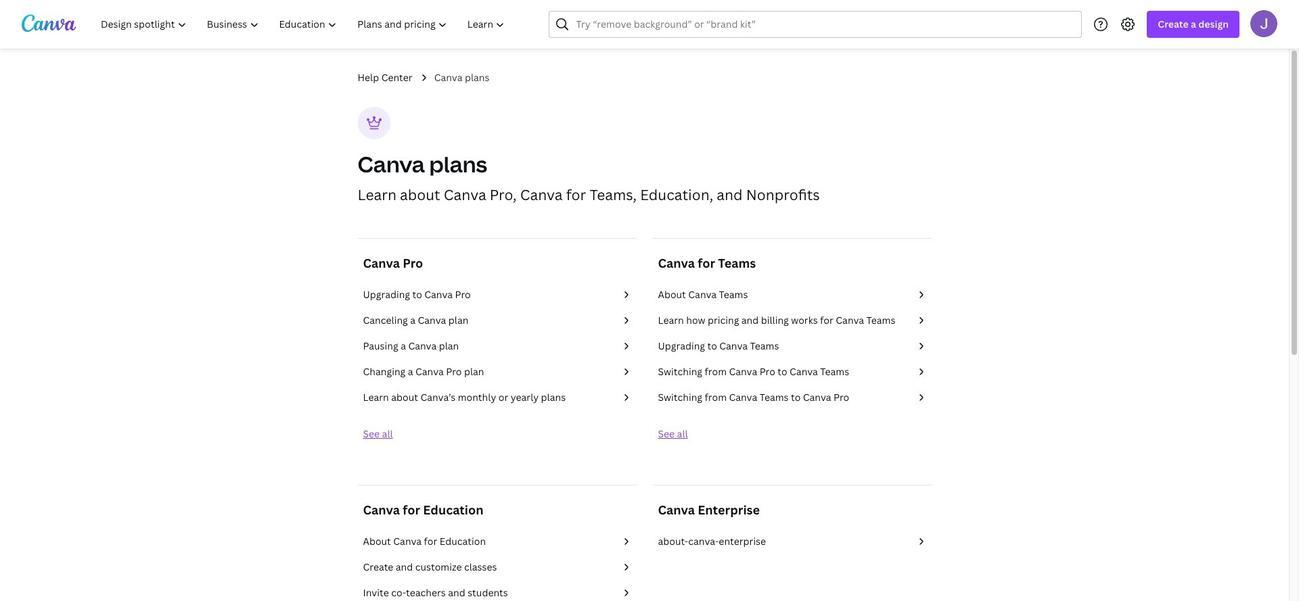 Task type: vqa. For each thing, say whether or not it's contained in the screenshot.
group
no



Task type: locate. For each thing, give the bounding box(es) containing it.
jacob simon image
[[1250, 10, 1277, 37]]



Task type: describe. For each thing, give the bounding box(es) containing it.
top level navigation element
[[92, 11, 517, 38]]

Search term: search field
[[576, 12, 1073, 37]]



